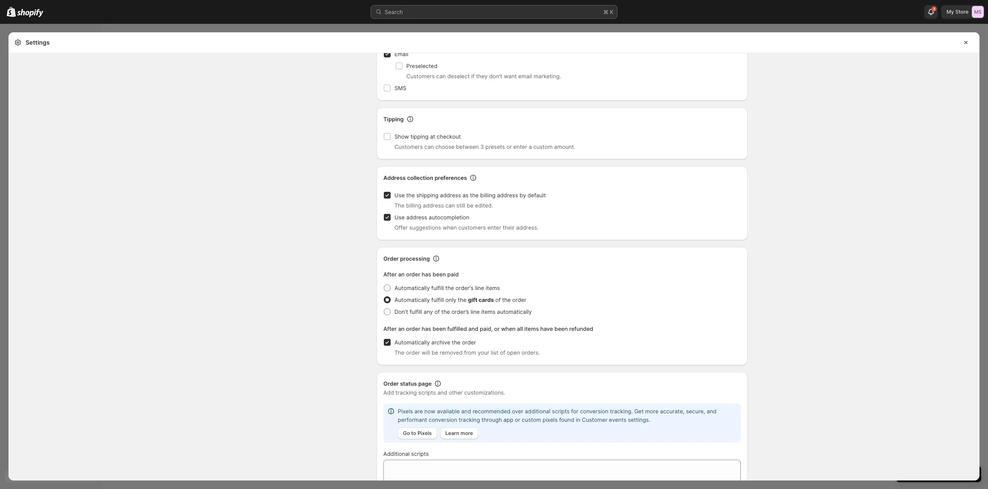 Task type: describe. For each thing, give the bounding box(es) containing it.
paid,
[[480, 326, 493, 332]]

Additional scripts text field
[[383, 460, 741, 489]]

they
[[476, 73, 488, 80]]

additional scripts
[[383, 451, 429, 458]]

custom inside pixels are now available and recommended over additional scripts for conversion tracking. get more accurate, secure, and performant conversion tracking through app or custom pixels found in customer events settings.
[[522, 417, 541, 423]]

tipping
[[411, 133, 429, 140]]

after for after an order has been fulfilled and paid, or when all items have been refunded
[[383, 326, 397, 332]]

2 vertical spatial items
[[524, 326, 539, 332]]

can for deselect
[[436, 73, 446, 80]]

after an order has been fulfilled and paid, or when all items have been refunded
[[383, 326, 593, 332]]

0 vertical spatial items
[[486, 285, 500, 292]]

suggestions
[[409, 224, 441, 231]]

1 vertical spatial billing
[[406, 202, 421, 209]]

the up only on the left
[[445, 285, 454, 292]]

0 horizontal spatial be
[[432, 349, 438, 356]]

1 vertical spatial or
[[494, 326, 500, 332]]

settings dialog
[[9, 17, 980, 489]]

order up from
[[462, 339, 476, 346]]

1 vertical spatial items
[[481, 309, 496, 315]]

a
[[529, 143, 532, 150]]

your
[[478, 349, 489, 356]]

tracking inside pixels are now available and recommended over additional scripts for conversion tracking. get more accurate, secure, and performant conversion tracking through app or custom pixels found in customer events settings.
[[459, 417, 480, 423]]

their
[[503, 224, 515, 231]]

automatically for automatically archive the order
[[395, 339, 430, 346]]

settings.
[[628, 417, 651, 423]]

and right secure,
[[707, 408, 717, 415]]

over
[[512, 408, 523, 415]]

the down only on the left
[[441, 309, 450, 315]]

customers
[[458, 224, 486, 231]]

at
[[430, 133, 435, 140]]

to
[[411, 430, 416, 437]]

order up automatically
[[512, 297, 526, 303]]

list
[[491, 349, 498, 356]]

address collection preferences
[[383, 174, 467, 181]]

autocompletion
[[429, 214, 469, 221]]

3
[[480, 143, 484, 150]]

order's
[[452, 309, 469, 315]]

order status page
[[383, 380, 432, 387]]

marketing.
[[534, 73, 561, 80]]

customers for customers can deselect if they don't want email marketing.
[[406, 73, 435, 80]]

order for order processing
[[383, 255, 399, 262]]

0 vertical spatial of
[[495, 297, 501, 303]]

offer
[[395, 224, 408, 231]]

pixels are now available and recommended over additional scripts for conversion tracking. get more accurate, secure, and performant conversion tracking through app or custom pixels found in customer events settings.
[[398, 408, 717, 423]]

2 vertical spatial scripts
[[411, 451, 429, 458]]

open
[[507, 349, 520, 356]]

other
[[449, 389, 463, 396]]

1 vertical spatial pixels
[[418, 430, 432, 437]]

order's
[[456, 285, 474, 292]]

found
[[559, 417, 574, 423]]

1 button
[[925, 5, 938, 19]]

fulfilled
[[447, 326, 467, 332]]

collection
[[407, 174, 433, 181]]

order down processing
[[406, 271, 420, 278]]

for
[[571, 408, 579, 415]]

if
[[471, 73, 475, 80]]

go to pixels link
[[398, 428, 437, 440]]

can for choose
[[424, 143, 434, 150]]

an for automatically archive the order
[[398, 326, 405, 332]]

and left the other at left
[[438, 389, 447, 396]]

will
[[422, 349, 430, 356]]

order processing
[[383, 255, 430, 262]]

0 vertical spatial scripts
[[418, 389, 436, 396]]

the for the billing address can still be edited.
[[395, 202, 405, 209]]

use the shipping address as the billing address by default
[[395, 192, 546, 199]]

shipping
[[416, 192, 439, 199]]

all
[[517, 326, 523, 332]]

the left shipping
[[406, 192, 415, 199]]

0 vertical spatial line
[[475, 285, 484, 292]]

deselect
[[447, 73, 470, 80]]

refunded
[[569, 326, 593, 332]]

0 vertical spatial custom
[[533, 143, 553, 150]]

fulfill for the
[[431, 285, 444, 292]]

available
[[437, 408, 460, 415]]

gift
[[468, 297, 477, 303]]

2 vertical spatial can
[[445, 202, 455, 209]]

automatically fulfill only the gift cards of the order
[[395, 297, 526, 303]]

learn more
[[445, 430, 473, 437]]

don't
[[395, 309, 408, 315]]

choose
[[435, 143, 455, 150]]

1 horizontal spatial billing
[[480, 192, 496, 199]]

address up the billing address can still be edited.
[[440, 192, 461, 199]]

0 vertical spatial enter
[[513, 143, 527, 150]]

the up removed
[[452, 339, 461, 346]]

as
[[463, 192, 469, 199]]

has for archive
[[422, 326, 431, 332]]

the order will be removed from your list of open orders.
[[395, 349, 540, 356]]

go to pixels
[[403, 430, 432, 437]]

don't
[[489, 73, 502, 80]]

automatically for automatically fulfill the order's line items
[[395, 285, 430, 292]]

tipping
[[383, 116, 404, 123]]

processing
[[400, 255, 430, 262]]

secure,
[[686, 408, 705, 415]]

1 vertical spatial line
[[471, 309, 480, 315]]

pixels inside pixels are now available and recommended over additional scripts for conversion tracking. get more accurate, secure, and performant conversion tracking through app or custom pixels found in customer events settings.
[[398, 408, 413, 415]]

add
[[383, 389, 394, 396]]

k
[[610, 9, 614, 15]]

performant
[[398, 417, 427, 423]]

been for fulfilled
[[433, 326, 446, 332]]

still
[[456, 202, 465, 209]]

from
[[464, 349, 476, 356]]

0 horizontal spatial conversion
[[429, 417, 457, 423]]

customers can choose between 3 presets or enter a custom amount.
[[395, 143, 575, 150]]

1 vertical spatial of
[[435, 309, 440, 315]]

order for order status page
[[383, 380, 399, 387]]

presets
[[485, 143, 505, 150]]

in
[[576, 417, 580, 423]]

the right as
[[470, 192, 479, 199]]

get
[[634, 408, 644, 415]]

have
[[540, 326, 553, 332]]



Task type: vqa. For each thing, say whether or not it's contained in the screenshot.
tracking
yes



Task type: locate. For each thing, give the bounding box(es) containing it.
email
[[395, 51, 408, 57]]

cards
[[479, 297, 494, 303]]

1 order from the top
[[383, 255, 399, 262]]

scripts inside pixels are now available and recommended over additional scripts for conversion tracking. get more accurate, secure, and performant conversion tracking through app or custom pixels found in customer events settings.
[[552, 408, 570, 415]]

1 automatically from the top
[[395, 285, 430, 292]]

the
[[395, 202, 405, 209], [395, 349, 405, 356]]

1 horizontal spatial pixels
[[418, 430, 432, 437]]

the left will
[[395, 349, 405, 356]]

0 vertical spatial order
[[383, 255, 399, 262]]

items right all
[[524, 326, 539, 332]]

use for use address autocompletion
[[395, 214, 405, 221]]

0 vertical spatial use
[[395, 192, 405, 199]]

1 horizontal spatial conversion
[[580, 408, 609, 415]]

automatically archive the order
[[395, 339, 476, 346]]

0 horizontal spatial more
[[461, 430, 473, 437]]

0 vertical spatial the
[[395, 202, 405, 209]]

0 vertical spatial more
[[645, 408, 659, 415]]

learn
[[445, 430, 459, 437]]

1 vertical spatial use
[[395, 214, 405, 221]]

can left still
[[445, 202, 455, 209]]

pixels are now available and recommended over additional scripts for conversion tracking. get more accurate, secure, and performant conversion tracking through app or custom pixels found in customer events settings. status
[[383, 404, 741, 443]]

only
[[445, 297, 456, 303]]

fulfill left any
[[410, 309, 422, 315]]

2 vertical spatial of
[[500, 349, 505, 356]]

of right cards
[[495, 297, 501, 303]]

automatically up "don't"
[[395, 297, 430, 303]]

tracking.
[[610, 408, 633, 415]]

between
[[456, 143, 479, 150]]

items
[[486, 285, 500, 292], [481, 309, 496, 315], [524, 326, 539, 332]]

the for the order will be removed from your list of open orders.
[[395, 349, 405, 356]]

or right the paid,
[[494, 326, 500, 332]]

1 vertical spatial an
[[398, 326, 405, 332]]

2 the from the top
[[395, 349, 405, 356]]

scripts down the go to pixels link
[[411, 451, 429, 458]]

1 vertical spatial scripts
[[552, 408, 570, 415]]

orders.
[[522, 349, 540, 356]]

2 automatically from the top
[[395, 297, 430, 303]]

0 vertical spatial fulfill
[[431, 285, 444, 292]]

1 use from the top
[[395, 192, 405, 199]]

and left the paid,
[[468, 326, 478, 332]]

the billing address can still be edited.
[[395, 202, 493, 209]]

after down order processing
[[383, 271, 397, 278]]

the left gift
[[458, 297, 467, 303]]

scripts up found
[[552, 408, 570, 415]]

use address autocompletion
[[395, 214, 469, 221]]

removed
[[440, 349, 463, 356]]

automatically
[[497, 309, 532, 315]]

1 horizontal spatial more
[[645, 408, 659, 415]]

1 vertical spatial the
[[395, 349, 405, 356]]

⌘
[[603, 9, 609, 15]]

show tipping at checkout
[[395, 133, 461, 140]]

of right any
[[435, 309, 440, 315]]

1 vertical spatial custom
[[522, 417, 541, 423]]

customizations.
[[464, 389, 505, 396]]

line down gift
[[471, 309, 480, 315]]

0 vertical spatial tracking
[[396, 389, 417, 396]]

be right still
[[467, 202, 474, 209]]

custom down additional
[[522, 417, 541, 423]]

scripts
[[418, 389, 436, 396], [552, 408, 570, 415], [411, 451, 429, 458]]

or
[[507, 143, 512, 150], [494, 326, 500, 332], [515, 417, 520, 423]]

2 an from the top
[[398, 326, 405, 332]]

1 horizontal spatial tracking
[[459, 417, 480, 423]]

0 vertical spatial be
[[467, 202, 474, 209]]

0 horizontal spatial billing
[[406, 202, 421, 209]]

conversion down the available
[[429, 417, 457, 423]]

order
[[406, 271, 420, 278], [512, 297, 526, 303], [406, 326, 420, 332], [462, 339, 476, 346], [406, 349, 420, 356]]

fulfill left only on the left
[[431, 297, 444, 303]]

1 horizontal spatial or
[[507, 143, 512, 150]]

additional
[[383, 451, 410, 458]]

1 horizontal spatial when
[[501, 326, 516, 332]]

shopify image
[[17, 9, 44, 17]]

1 vertical spatial automatically
[[395, 297, 430, 303]]

0 vertical spatial customers
[[406, 73, 435, 80]]

amount.
[[554, 143, 575, 150]]

learn more link
[[440, 428, 478, 440]]

custom
[[533, 143, 553, 150], [522, 417, 541, 423]]

pixels
[[398, 408, 413, 415], [418, 430, 432, 437]]

fulfill for only
[[431, 297, 444, 303]]

automatically up will
[[395, 339, 430, 346]]

items up cards
[[486, 285, 500, 292]]

the up offer on the left top of page
[[395, 202, 405, 209]]

can left deselect
[[436, 73, 446, 80]]

search
[[385, 9, 403, 15]]

can down show tipping at checkout
[[424, 143, 434, 150]]

or right presets
[[507, 143, 512, 150]]

2 order from the top
[[383, 380, 399, 387]]

order down "don't"
[[406, 326, 420, 332]]

has for fulfill
[[422, 271, 431, 278]]

my store image
[[972, 6, 984, 18]]

1 vertical spatial customers
[[395, 143, 423, 150]]

0 vertical spatial after
[[383, 271, 397, 278]]

custom right a
[[533, 143, 553, 150]]

show
[[395, 133, 409, 140]]

app
[[504, 417, 513, 423]]

after an order has been paid
[[383, 271, 459, 278]]

1 vertical spatial tracking
[[459, 417, 480, 423]]

preferences
[[435, 174, 467, 181]]

0 vertical spatial an
[[398, 271, 405, 278]]

been for paid
[[433, 271, 446, 278]]

0 vertical spatial or
[[507, 143, 512, 150]]

and
[[468, 326, 478, 332], [438, 389, 447, 396], [461, 408, 471, 415], [707, 408, 717, 415]]

more right get
[[645, 408, 659, 415]]

by
[[520, 192, 526, 199]]

store
[[956, 9, 969, 15]]

billing down shipping
[[406, 202, 421, 209]]

automatically for automatically fulfill only the gift cards of the order
[[395, 297, 430, 303]]

1 vertical spatial be
[[432, 349, 438, 356]]

address up suggestions
[[406, 214, 427, 221]]

0 vertical spatial conversion
[[580, 408, 609, 415]]

can
[[436, 73, 446, 80], [424, 143, 434, 150], [445, 202, 455, 209]]

after down "don't"
[[383, 326, 397, 332]]

been
[[433, 271, 446, 278], [433, 326, 446, 332], [555, 326, 568, 332]]

when left all
[[501, 326, 516, 332]]

2 has from the top
[[422, 326, 431, 332]]

page
[[418, 380, 432, 387]]

⌘ k
[[603, 9, 614, 15]]

1 vertical spatial has
[[422, 326, 431, 332]]

of right list
[[500, 349, 505, 356]]

don't fulfill any of the order's line items automatically
[[395, 309, 532, 315]]

2 vertical spatial or
[[515, 417, 520, 423]]

automatically down after an order has been paid
[[395, 285, 430, 292]]

checkout
[[437, 133, 461, 140]]

settings
[[26, 39, 50, 46]]

2 after from the top
[[383, 326, 397, 332]]

an
[[398, 271, 405, 278], [398, 326, 405, 332]]

address
[[383, 174, 406, 181]]

fulfill down after an order has been paid
[[431, 285, 444, 292]]

any
[[424, 309, 433, 315]]

go
[[403, 430, 410, 437]]

conversion up customer
[[580, 408, 609, 415]]

customers down show
[[395, 143, 423, 150]]

1 horizontal spatial enter
[[513, 143, 527, 150]]

1 vertical spatial can
[[424, 143, 434, 150]]

1 after from the top
[[383, 271, 397, 278]]

1 vertical spatial after
[[383, 326, 397, 332]]

0 horizontal spatial tracking
[[396, 389, 417, 396]]

pixels right to
[[418, 430, 432, 437]]

default
[[528, 192, 546, 199]]

3 automatically from the top
[[395, 339, 430, 346]]

an for automatically fulfill the order's line items
[[398, 271, 405, 278]]

been up archive
[[433, 326, 446, 332]]

2 use from the top
[[395, 214, 405, 221]]

0 horizontal spatial enter
[[488, 224, 501, 231]]

address left by
[[497, 192, 518, 199]]

0 horizontal spatial pixels
[[398, 408, 413, 415]]

1 has from the top
[[422, 271, 431, 278]]

and right the available
[[461, 408, 471, 415]]

0 vertical spatial automatically
[[395, 285, 430, 292]]

tracking down order status page
[[396, 389, 417, 396]]

enter left a
[[513, 143, 527, 150]]

has down processing
[[422, 271, 431, 278]]

customers can deselect if they don't want email marketing.
[[406, 73, 561, 80]]

shopify image
[[7, 7, 16, 17]]

1 vertical spatial more
[[461, 430, 473, 437]]

through
[[482, 417, 502, 423]]

been right have
[[555, 326, 568, 332]]

billing up edited.
[[480, 192, 496, 199]]

1 the from the top
[[395, 202, 405, 209]]

my
[[947, 9, 954, 15]]

offer suggestions when customers enter their address.
[[395, 224, 539, 231]]

an down "don't"
[[398, 326, 405, 332]]

items down cards
[[481, 309, 496, 315]]

automatically fulfill the order's line items
[[395, 285, 500, 292]]

1 an from the top
[[398, 271, 405, 278]]

line up cards
[[475, 285, 484, 292]]

1 vertical spatial fulfill
[[431, 297, 444, 303]]

0 horizontal spatial or
[[494, 326, 500, 332]]

tracking
[[396, 389, 417, 396], [459, 417, 480, 423]]

use up offer on the left top of page
[[395, 214, 405, 221]]

more right learn
[[461, 430, 473, 437]]

or inside pixels are now available and recommended over additional scripts for conversion tracking. get more accurate, secure, and performant conversion tracking through app or custom pixels found in customer events settings.
[[515, 417, 520, 423]]

has up automatically archive the order
[[422, 326, 431, 332]]

order left will
[[406, 349, 420, 356]]

edited.
[[475, 202, 493, 209]]

paid
[[447, 271, 459, 278]]

more inside pixels are now available and recommended over additional scripts for conversion tracking. get more accurate, secure, and performant conversion tracking through app or custom pixels found in customer events settings.
[[645, 408, 659, 415]]

been left paid
[[433, 271, 446, 278]]

1 vertical spatial enter
[[488, 224, 501, 231]]

enter
[[513, 143, 527, 150], [488, 224, 501, 231]]

or down "over" at the right bottom
[[515, 417, 520, 423]]

after for after an order has been paid
[[383, 271, 397, 278]]

accurate,
[[660, 408, 685, 415]]

1 vertical spatial when
[[501, 326, 516, 332]]

email
[[518, 73, 532, 80]]

enter left their at the right top
[[488, 224, 501, 231]]

0 horizontal spatial when
[[443, 224, 457, 231]]

the
[[406, 192, 415, 199], [470, 192, 479, 199], [445, 285, 454, 292], [458, 297, 467, 303], [502, 297, 511, 303], [441, 309, 450, 315], [452, 339, 461, 346]]

an down order processing
[[398, 271, 405, 278]]

1 vertical spatial order
[[383, 380, 399, 387]]

0 vertical spatial pixels
[[398, 408, 413, 415]]

additional
[[525, 408, 551, 415]]

are
[[415, 408, 423, 415]]

the up automatically
[[502, 297, 511, 303]]

0 vertical spatial when
[[443, 224, 457, 231]]

add tracking scripts and other customizations.
[[383, 389, 505, 396]]

2 vertical spatial fulfill
[[410, 309, 422, 315]]

status
[[400, 380, 417, 387]]

use for use the shipping address as the billing address by default
[[395, 192, 405, 199]]

tracking up learn more on the bottom left of the page
[[459, 417, 480, 423]]

2 horizontal spatial or
[[515, 417, 520, 423]]

dialog
[[983, 32, 988, 481]]

now
[[424, 408, 435, 415]]

order left processing
[[383, 255, 399, 262]]

be right will
[[432, 349, 438, 356]]

1 horizontal spatial be
[[467, 202, 474, 209]]

customers for customers can choose between 3 presets or enter a custom amount.
[[395, 143, 423, 150]]

automatically
[[395, 285, 430, 292], [395, 297, 430, 303], [395, 339, 430, 346]]

customers down preselected
[[406, 73, 435, 80]]

preselected
[[406, 63, 438, 69]]

use
[[395, 192, 405, 199], [395, 214, 405, 221]]

use down address
[[395, 192, 405, 199]]

scripts down page
[[418, 389, 436, 396]]

of
[[495, 297, 501, 303], [435, 309, 440, 315], [500, 349, 505, 356]]

1 vertical spatial conversion
[[429, 417, 457, 423]]

0 vertical spatial billing
[[480, 192, 496, 199]]

pixels up performant
[[398, 408, 413, 415]]

2 vertical spatial automatically
[[395, 339, 430, 346]]

0 vertical spatial has
[[422, 271, 431, 278]]

1
[[934, 7, 935, 11]]

order up add
[[383, 380, 399, 387]]

0 vertical spatial can
[[436, 73, 446, 80]]

address down shipping
[[423, 202, 444, 209]]

fulfill for any
[[410, 309, 422, 315]]

want
[[504, 73, 517, 80]]

customer
[[582, 417, 608, 423]]

recommended
[[473, 408, 510, 415]]

when down "autocompletion" on the top of page
[[443, 224, 457, 231]]



